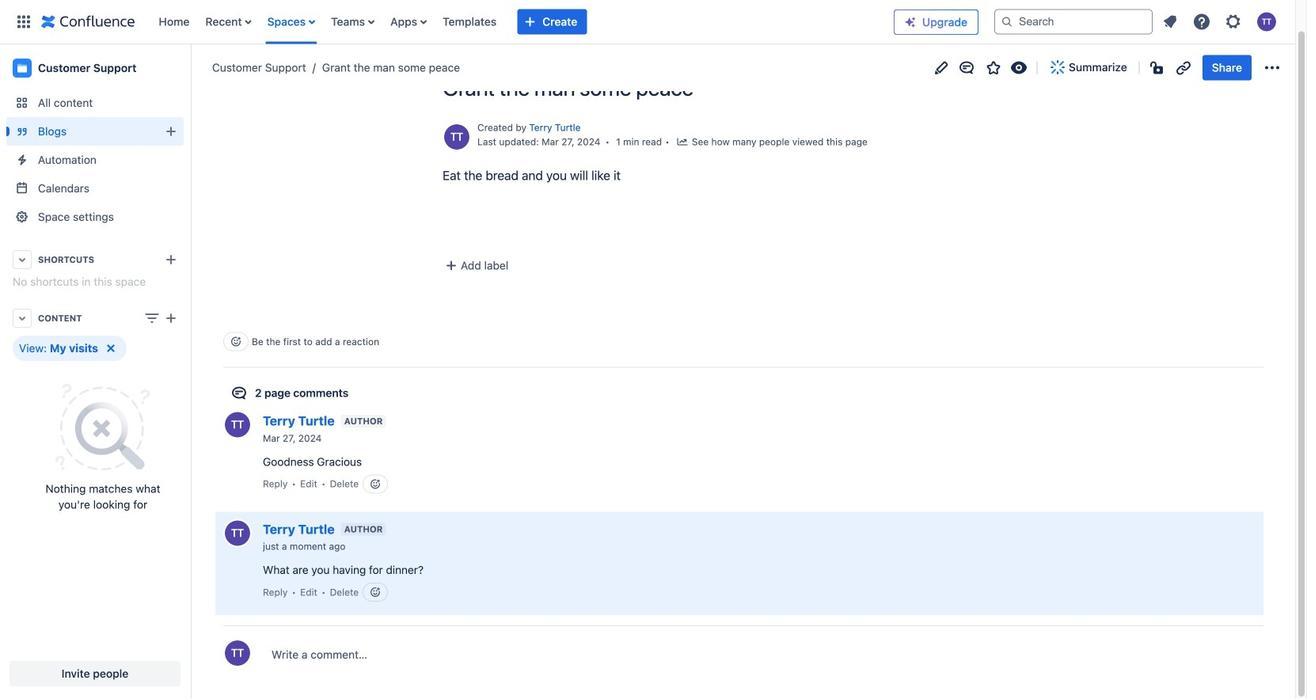 Task type: locate. For each thing, give the bounding box(es) containing it.
0 horizontal spatial copy link to comment image
[[319, 432, 332, 444]]

collapse sidebar image
[[173, 52, 207, 84]]

global element
[[10, 0, 881, 44]]

list for appswitcher icon
[[151, 0, 881, 44]]

change view image
[[143, 309, 162, 328]]

0 vertical spatial more information about terry turtle image
[[223, 519, 252, 547]]

region
[[6, 336, 184, 529]]

your profile and preferences image
[[1258, 12, 1277, 31]]

comment by terry turtle comment
[[223, 411, 1264, 500], [215, 512, 1264, 615]]

1 horizontal spatial copy link to comment image
[[343, 540, 356, 553]]

1 vertical spatial more information about terry turtle image
[[223, 639, 252, 668]]

banner
[[0, 0, 1296, 48]]

0 vertical spatial copy link to comment image
[[319, 432, 332, 444]]

notification icon image
[[1161, 12, 1180, 31]]

1 horizontal spatial list
[[1156, 8, 1286, 36]]

more actions image
[[1263, 58, 1282, 77]]

star image
[[984, 58, 1003, 77]]

copy link image
[[1174, 58, 1193, 77]]

add reaction image for copy link to comment 'icon' to the bottom
[[369, 586, 382, 599]]

None search field
[[995, 9, 1153, 34]]

edit this page image
[[932, 58, 951, 77]]

1 horizontal spatial more information about terry turtle image
[[443, 123, 471, 151]]

help icon image
[[1193, 12, 1212, 31]]

confluence image
[[41, 12, 135, 31], [41, 12, 135, 31]]

premium image
[[904, 16, 917, 29]]

1 vertical spatial more information about terry turtle image
[[223, 411, 252, 439]]

2 vertical spatial add reaction image
[[369, 586, 382, 599]]

region inside the space element
[[6, 336, 184, 529]]

add shortcut image
[[162, 250, 181, 269]]

add reaction image
[[230, 335, 242, 348], [369, 478, 382, 490], [369, 586, 382, 599]]

create image
[[162, 309, 181, 328]]

copy link to comment image
[[319, 432, 332, 444], [343, 540, 356, 553]]

more information about terry turtle image
[[443, 123, 471, 151], [223, 411, 252, 439]]

0 horizontal spatial more information about terry turtle image
[[223, 411, 252, 439]]

Add label text field
[[440, 258, 564, 274]]

1 vertical spatial add reaction image
[[369, 478, 382, 490]]

more information about terry turtle image
[[223, 519, 252, 547], [223, 639, 252, 668]]

clear view image
[[101, 339, 120, 358]]

0 vertical spatial add reaction image
[[230, 335, 242, 348]]

no restrictions image
[[1149, 58, 1168, 77]]

0 horizontal spatial list
[[151, 0, 881, 44]]

list
[[151, 0, 881, 44], [1156, 8, 1286, 36]]



Task type: vqa. For each thing, say whether or not it's contained in the screenshot.
Description fields ELEMENT
no



Task type: describe. For each thing, give the bounding box(es) containing it.
1 vertical spatial copy link to comment image
[[343, 540, 356, 553]]

Search field
[[995, 9, 1153, 34]]

comment count icon image
[[223, 384, 249, 403]]

2 more information about terry turtle image from the top
[[223, 639, 252, 668]]

show inline comments image
[[957, 58, 976, 77]]

create a blog image
[[162, 122, 181, 141]]

more information about terry turtle image inside comment by terry turtle comment
[[223, 411, 252, 439]]

search image
[[1001, 15, 1014, 28]]

0 vertical spatial comment by terry turtle comment
[[223, 411, 1264, 500]]

space element
[[0, 44, 190, 699]]

add reaction image for left copy link to comment 'icon'
[[369, 478, 382, 490]]

0 vertical spatial more information about terry turtle image
[[443, 123, 471, 151]]

list for premium image in the right of the page
[[1156, 8, 1286, 36]]

stop watching image
[[1010, 58, 1029, 77]]

1 more information about terry turtle image from the top
[[223, 519, 252, 547]]

appswitcher icon image
[[14, 12, 33, 31]]

1 vertical spatial comment by terry turtle comment
[[215, 512, 1264, 615]]

settings icon image
[[1224, 12, 1243, 31]]



